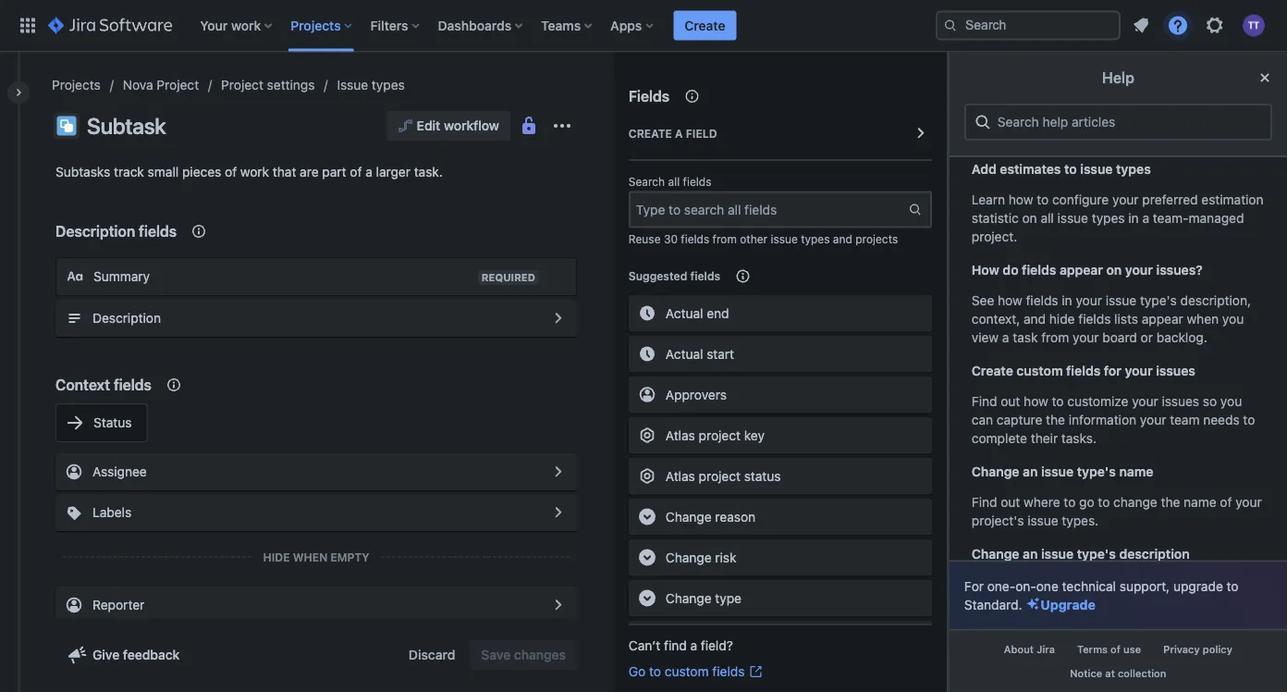 Task type: locate. For each thing, give the bounding box(es) containing it.
type's
[[1141, 293, 1178, 309], [1078, 464, 1117, 480], [1078, 547, 1117, 562]]

1 horizontal spatial custom
[[1017, 364, 1064, 379]]

1 open field configuration image from the top
[[548, 307, 570, 329]]

issue inside see how fields in your issue type's description, context, and hide fields lists appear when you view a task from your board or backlog.
[[1106, 293, 1137, 309]]

to inside for one-on-one technical support, upgrade to standard.
[[1227, 578, 1239, 594]]

0 vertical spatial how
[[1009, 192, 1034, 208]]

type's for name
[[1078, 464, 1117, 480]]

find up the can
[[972, 394, 998, 409]]

of left use
[[1111, 644, 1121, 656]]

project right nova
[[157, 77, 199, 93]]

1 vertical spatial create
[[629, 127, 673, 140]]

appear
[[1060, 263, 1104, 278], [1143, 312, 1184, 327]]

atlas for atlas project key
[[666, 427, 696, 443]]

create for create custom fields for your issues
[[972, 364, 1014, 379]]

see
[[972, 293, 995, 309]]

appear up or
[[1143, 312, 1184, 327]]

project inside atlas project status button
[[699, 468, 741, 483]]

project inside atlas project key button
[[699, 427, 741, 443]]

1 horizontal spatial when
[[1188, 312, 1220, 327]]

1 vertical spatial an
[[1024, 547, 1039, 562]]

0 vertical spatial description
[[56, 223, 135, 240]]

2 out from the top
[[1001, 495, 1021, 510]]

you up needs
[[1221, 394, 1243, 409]]

approvers
[[666, 387, 727, 402]]

types down configure
[[1093, 211, 1126, 226]]

in up hide
[[1063, 293, 1073, 309]]

how inside find out how to customize your issues so you can capture the information your team needs to complete their tasks.
[[1024, 394, 1049, 409]]

0 vertical spatial the
[[1047, 413, 1066, 428]]

banner
[[0, 0, 1288, 52]]

find up project's
[[972, 495, 998, 510]]

0 horizontal spatial projects
[[52, 77, 101, 93]]

2 open field configuration image from the top
[[548, 594, 570, 616]]

open field configuration image inside reporter button
[[548, 594, 570, 616]]

atlas project key button
[[629, 417, 933, 454]]

0 vertical spatial atlas
[[666, 427, 696, 443]]

types down type to search all fields text field
[[801, 233, 830, 246]]

you inside find out how to customize your issues so you can capture the information your team needs to complete their tasks.
[[1221, 394, 1243, 409]]

an for change an issue type's name
[[1024, 464, 1039, 480]]

work
[[231, 18, 261, 33], [240, 164, 269, 179]]

start
[[707, 346, 735, 361]]

atlas inside atlas project status button
[[666, 468, 696, 483]]

1 horizontal spatial from
[[1042, 330, 1070, 346]]

0 vertical spatial more information about the context fields image
[[188, 220, 210, 242]]

custom down can't find a field?
[[665, 664, 709, 679]]

fields up summary
[[139, 223, 177, 240]]

an inside button
[[1024, 547, 1039, 562]]

1 project from the top
[[699, 427, 741, 443]]

more information about the context fields image down pieces at the top
[[188, 220, 210, 242]]

work left that
[[240, 164, 269, 179]]

type's for description
[[1078, 547, 1117, 562]]

find for find out how to customize your issues so you can capture the information your team needs to complete their tasks.
[[972, 394, 998, 409]]

actual start button
[[629, 335, 933, 372]]

change left the risk
[[666, 550, 712, 565]]

issues up team
[[1163, 394, 1200, 409]]

find out where to go to change the name of your project's issue types.
[[972, 495, 1263, 529]]

one-
[[988, 578, 1016, 594]]

project left "settings"
[[221, 77, 264, 93]]

2 find from the top
[[972, 495, 998, 510]]

0 horizontal spatial all
[[669, 175, 680, 188]]

your
[[1113, 192, 1140, 208], [1126, 263, 1154, 278], [1077, 293, 1103, 309], [1073, 330, 1100, 346], [1126, 364, 1154, 379], [1133, 394, 1159, 409], [1141, 413, 1167, 428], [1236, 495, 1263, 510]]

how for context,
[[998, 293, 1023, 309]]

projects link
[[52, 74, 101, 96]]

0 horizontal spatial the
[[1047, 413, 1066, 428]]

description down summary
[[93, 310, 161, 326]]

out inside find out how to customize your issues so you can capture the information your team needs to complete their tasks.
[[1001, 394, 1021, 409]]

summary
[[93, 269, 150, 284]]

context fields
[[56, 376, 152, 394]]

0 vertical spatial open field configuration image
[[548, 461, 570, 483]]

1 vertical spatial name
[[1185, 495, 1217, 510]]

terms of use link
[[1067, 638, 1153, 661]]

open field configuration image
[[548, 307, 570, 329], [548, 594, 570, 616]]

your inside find out where to go to change the name of your project's issue types.
[[1236, 495, 1263, 510]]

your left preferred
[[1113, 192, 1140, 208]]

2 an from the top
[[1024, 547, 1039, 562]]

create for create a field
[[629, 127, 673, 140]]

issue up configure
[[1081, 162, 1114, 177]]

projects up "settings"
[[291, 18, 341, 33]]

1 vertical spatial all
[[1041, 211, 1055, 226]]

on
[[1023, 211, 1038, 226], [1107, 263, 1123, 278]]

project down atlas project key
[[699, 468, 741, 483]]

that
[[273, 164, 296, 179]]

your right for
[[1126, 364, 1154, 379]]

their
[[1032, 431, 1059, 446]]

custom
[[1017, 364, 1064, 379], [665, 664, 709, 679]]

0 horizontal spatial in
[[1063, 293, 1073, 309]]

jira software image
[[48, 14, 172, 37], [48, 14, 172, 37]]

add estimates to issue types
[[972, 162, 1152, 177]]

a inside learn how to configure your preferred estimation statistic on all issue types in a team-managed project.
[[1143, 211, 1150, 226]]

suggested fields
[[629, 270, 721, 283]]

0 vertical spatial project
[[699, 427, 741, 443]]

issues?
[[1157, 263, 1204, 278]]

issue up one
[[1042, 547, 1074, 562]]

change up change risk
[[666, 509, 712, 524]]

find inside find out how to customize your issues so you can capture the information your team needs to complete their tasks.
[[972, 394, 998, 409]]

1 open field configuration image from the top
[[548, 461, 570, 483]]

appear up hide
[[1060, 263, 1104, 278]]

name right change
[[1185, 495, 1217, 510]]

you down description,
[[1223, 312, 1245, 327]]

how
[[1009, 192, 1034, 208], [998, 293, 1023, 309], [1024, 394, 1049, 409]]

statistic
[[972, 211, 1019, 226]]

this link will be opened in a new tab image
[[749, 664, 764, 679]]

actual end button
[[629, 295, 933, 332]]

1 vertical spatial actual
[[666, 346, 704, 361]]

configure
[[1053, 192, 1110, 208]]

actual left end
[[666, 305, 704, 321]]

name up change
[[1120, 464, 1154, 480]]

dashboards
[[438, 18, 512, 33]]

your left team
[[1141, 413, 1167, 428]]

0 vertical spatial when
[[1188, 312, 1220, 327]]

an up on-
[[1024, 547, 1039, 562]]

create down fields on the top of page
[[629, 127, 673, 140]]

0 vertical spatial and
[[834, 233, 853, 246]]

issue inside find out where to go to change the name of your project's issue types.
[[1028, 513, 1059, 529]]

1 horizontal spatial project
[[221, 77, 264, 93]]

type's up go
[[1078, 464, 1117, 480]]

1 vertical spatial open field configuration image
[[548, 501, 570, 524]]

on up see how fields in your issue type's description, context, and hide fields lists appear when you view a task from your board or backlog.
[[1107, 263, 1123, 278]]

1 horizontal spatial and
[[1024, 312, 1047, 327]]

you inside see how fields in your issue type's description, context, and hide fields lists appear when you view a task from your board or backlog.
[[1223, 312, 1245, 327]]

0 vertical spatial type's
[[1141, 293, 1178, 309]]

1 horizontal spatial the
[[1162, 495, 1181, 510]]

1 vertical spatial you
[[1221, 394, 1243, 409]]

type's up technical
[[1078, 547, 1117, 562]]

teams
[[541, 18, 581, 33]]

0 horizontal spatial and
[[834, 233, 853, 246]]

2 vertical spatial how
[[1024, 394, 1049, 409]]

can
[[972, 413, 994, 428]]

1 out from the top
[[1001, 394, 1021, 409]]

project
[[699, 427, 741, 443], [699, 468, 741, 483]]

one
[[1037, 578, 1059, 594]]

notice at collection
[[1071, 667, 1167, 679]]

your profile and settings image
[[1243, 14, 1266, 37]]

status
[[745, 468, 781, 483]]

you
[[1223, 312, 1245, 327], [1221, 394, 1243, 409]]

1 atlas from the top
[[666, 427, 696, 443]]

from left "other"
[[713, 233, 737, 246]]

work right your
[[231, 18, 261, 33]]

atlas project status button
[[629, 457, 933, 494]]

0 vertical spatial create
[[685, 18, 726, 33]]

projects inside dropdown button
[[291, 18, 341, 33]]

out inside find out where to go to change the name of your project's issue types.
[[1001, 495, 1021, 510]]

project left key
[[699, 427, 741, 443]]

1 vertical spatial appear
[[1143, 312, 1184, 327]]

open field configuration image inside assignee button
[[548, 461, 570, 483]]

atlas up change reason
[[666, 468, 696, 483]]

find
[[972, 394, 998, 409], [972, 495, 998, 510]]

all down configure
[[1041, 211, 1055, 226]]

more information about the fields image
[[681, 85, 703, 107]]

small
[[148, 164, 179, 179]]

change for change risk
[[666, 550, 712, 565]]

go to custom fields link
[[629, 662, 764, 681]]

1 vertical spatial atlas
[[666, 468, 696, 483]]

open field configuration image for description
[[548, 307, 570, 329]]

2 open field configuration image from the top
[[548, 501, 570, 524]]

atlas down the 'approvers'
[[666, 427, 696, 443]]

atlas inside atlas project key button
[[666, 427, 696, 443]]

0 horizontal spatial on
[[1023, 211, 1038, 226]]

0 horizontal spatial appear
[[1060, 263, 1104, 278]]

1 vertical spatial description
[[93, 310, 161, 326]]

issue up lists
[[1106, 293, 1137, 309]]

0 horizontal spatial project
[[157, 77, 199, 93]]

more information about the suggested fields image
[[732, 265, 754, 287]]

project
[[157, 77, 199, 93], [221, 77, 264, 93]]

key
[[745, 427, 765, 443]]

0 vertical spatial projects
[[291, 18, 341, 33]]

1 vertical spatial in
[[1063, 293, 1073, 309]]

0 vertical spatial open field configuration image
[[548, 307, 570, 329]]

when down description,
[[1188, 312, 1220, 327]]

1 vertical spatial the
[[1162, 495, 1181, 510]]

on-
[[1016, 578, 1037, 594]]

on right statistic
[[1023, 211, 1038, 226]]

issue right "other"
[[771, 233, 798, 246]]

issue
[[337, 77, 368, 93]]

0 vertical spatial you
[[1223, 312, 1245, 327]]

type's down issues?
[[1141, 293, 1178, 309]]

1 vertical spatial and
[[1024, 312, 1047, 327]]

more information about the context fields image right context fields
[[163, 374, 185, 396]]

1 horizontal spatial on
[[1107, 263, 1123, 278]]

description button
[[56, 300, 577, 337]]

managed
[[1190, 211, 1245, 226]]

1 an from the top
[[1024, 464, 1039, 480]]

and up the task
[[1024, 312, 1047, 327]]

open field configuration image for reporter
[[548, 594, 570, 616]]

2 project from the top
[[699, 468, 741, 483]]

approvers button
[[629, 376, 933, 413]]

Search help articles field
[[993, 105, 1264, 139]]

1 horizontal spatial in
[[1129, 211, 1140, 226]]

an up the where
[[1024, 464, 1039, 480]]

team
[[1171, 413, 1201, 428]]

how up statistic
[[1009, 192, 1034, 208]]

tasks.
[[1062, 431, 1097, 446]]

how inside see how fields in your issue type's description, context, and hide fields lists appear when you view a task from your board or backlog.
[[998, 293, 1023, 309]]

description up summary
[[56, 223, 135, 240]]

out for where
[[1001, 495, 1021, 510]]

of down needs
[[1221, 495, 1233, 510]]

0 vertical spatial all
[[669, 175, 680, 188]]

2 vertical spatial create
[[972, 364, 1014, 379]]

find inside find out where to go to change the name of your project's issue types.
[[972, 495, 998, 510]]

1 vertical spatial custom
[[665, 664, 709, 679]]

0 vertical spatial out
[[1001, 394, 1021, 409]]

notifications image
[[1131, 14, 1153, 37]]

search
[[629, 175, 665, 188]]

1 vertical spatial type's
[[1078, 464, 1117, 480]]

types
[[372, 77, 405, 93], [1117, 162, 1152, 177], [1093, 211, 1126, 226], [801, 233, 830, 246]]

1 find from the top
[[972, 394, 998, 409]]

1 horizontal spatial name
[[1185, 495, 1217, 510]]

from down hide
[[1042, 330, 1070, 346]]

1 vertical spatial more information about the context fields image
[[163, 374, 185, 396]]

1 actual from the top
[[666, 305, 704, 321]]

in left team- at the right top of the page
[[1129, 211, 1140, 226]]

collection
[[1119, 667, 1167, 679]]

0 horizontal spatial name
[[1120, 464, 1154, 480]]

1 horizontal spatial appear
[[1143, 312, 1184, 327]]

2 atlas from the top
[[666, 468, 696, 483]]

1 horizontal spatial all
[[1041, 211, 1055, 226]]

create
[[685, 18, 726, 33], [629, 127, 673, 140], [972, 364, 1014, 379]]

1 horizontal spatial projects
[[291, 18, 341, 33]]

change left type
[[666, 590, 712, 606]]

1 vertical spatial how
[[998, 293, 1023, 309]]

how up context,
[[998, 293, 1023, 309]]

the right change
[[1162, 495, 1181, 510]]

work inside popup button
[[231, 18, 261, 33]]

the
[[1047, 413, 1066, 428], [1162, 495, 1181, 510]]

teams button
[[536, 11, 600, 40]]

description inside description button
[[93, 310, 161, 326]]

edit workflow
[[417, 118, 500, 133]]

0 vertical spatial an
[[1024, 464, 1039, 480]]

change reason
[[666, 509, 756, 524]]

0 vertical spatial actual
[[666, 305, 704, 321]]

create custom fields for your issues
[[972, 364, 1196, 379]]

information
[[1069, 413, 1137, 428]]

find for find out where to go to change the name of your project's issue types.
[[972, 495, 998, 510]]

projects up 'issue type icon' at the left of the page
[[52, 77, 101, 93]]

1 vertical spatial from
[[1042, 330, 1070, 346]]

how inside learn how to configure your preferred estimation statistic on all issue types in a team-managed project.
[[1009, 192, 1034, 208]]

custom down the task
[[1017, 364, 1064, 379]]

actual inside actual start button
[[666, 346, 704, 361]]

open field configuration image inside description button
[[548, 307, 570, 329]]

nova project link
[[123, 74, 199, 96]]

an
[[1024, 464, 1039, 480], [1024, 547, 1039, 562]]

your left issues?
[[1126, 263, 1154, 278]]

1 vertical spatial when
[[293, 550, 328, 563]]

change for change an issue type's description
[[972, 547, 1020, 562]]

2 vertical spatial type's
[[1078, 547, 1117, 562]]

actual inside actual end button
[[666, 305, 704, 321]]

create down view at the top right of page
[[972, 364, 1014, 379]]

an for change an issue type's description
[[1024, 547, 1039, 562]]

name
[[1120, 464, 1154, 480], [1185, 495, 1217, 510]]

description for description fields
[[56, 223, 135, 240]]

issue types
[[337, 77, 405, 93]]

to
[[1065, 162, 1078, 177], [1038, 192, 1049, 208], [1053, 394, 1065, 409], [1244, 413, 1256, 428], [1064, 495, 1076, 510], [1099, 495, 1111, 510], [1227, 578, 1239, 594], [650, 664, 662, 679]]

create up more information about the fields image
[[685, 18, 726, 33]]

projects for projects link
[[52, 77, 101, 93]]

track
[[114, 164, 144, 179]]

type's inside button
[[1078, 547, 1117, 562]]

projects for projects dropdown button
[[291, 18, 341, 33]]

1 project from the left
[[157, 77, 199, 93]]

type's inside see how fields in your issue type's description, context, and hide fields lists appear when you view a task from your board or backlog.
[[1141, 293, 1178, 309]]

project settings
[[221, 77, 315, 93]]

1 vertical spatial project
[[699, 468, 741, 483]]

0 vertical spatial custom
[[1017, 364, 1064, 379]]

atlas for atlas project status
[[666, 468, 696, 483]]

customize
[[1068, 394, 1129, 409]]

issue down configure
[[1058, 211, 1089, 226]]

create inside button
[[685, 18, 726, 33]]

2 project from the left
[[221, 77, 264, 93]]

all right the "search"
[[669, 175, 680, 188]]

out up capture
[[1001, 394, 1021, 409]]

0 vertical spatial work
[[231, 18, 261, 33]]

0 horizontal spatial create
[[629, 127, 673, 140]]

types right issue on the left top
[[372, 77, 405, 93]]

reason
[[716, 509, 756, 524]]

issue down the where
[[1028, 513, 1059, 529]]

1 horizontal spatial create
[[685, 18, 726, 33]]

change down complete
[[972, 464, 1020, 480]]

0 vertical spatial find
[[972, 394, 998, 409]]

1 vertical spatial issues
[[1163, 394, 1200, 409]]

2 actual from the top
[[666, 346, 704, 361]]

how up capture
[[1024, 394, 1049, 409]]

a left the task
[[1003, 330, 1010, 346]]

open field configuration image inside labels button
[[548, 501, 570, 524]]

out
[[1001, 394, 1021, 409], [1001, 495, 1021, 510]]

2 horizontal spatial create
[[972, 364, 1014, 379]]

the inside find out where to go to change the name of your project's issue types.
[[1162, 495, 1181, 510]]

out up project's
[[1001, 495, 1021, 510]]

primary element
[[11, 0, 936, 51]]

1 vertical spatial find
[[972, 495, 998, 510]]

when
[[1188, 312, 1220, 327], [293, 550, 328, 563]]

1 horizontal spatial more information about the context fields image
[[188, 220, 210, 242]]

settings image
[[1205, 14, 1227, 37]]

1 vertical spatial open field configuration image
[[548, 594, 570, 616]]

open field configuration image for assignee
[[548, 461, 570, 483]]

project inside project settings link
[[221, 77, 264, 93]]

more information about the context fields image for description fields
[[188, 220, 210, 242]]

and left projects
[[834, 233, 853, 246]]

projects
[[856, 233, 899, 246]]

the up the their
[[1047, 413, 1066, 428]]

0 vertical spatial from
[[713, 233, 737, 246]]

a left team- at the right top of the page
[[1143, 211, 1150, 226]]

jira
[[1037, 644, 1056, 656]]

0 vertical spatial in
[[1129, 211, 1140, 226]]

more information about the context fields image
[[188, 220, 210, 242], [163, 374, 185, 396]]

issues down backlog.
[[1157, 364, 1196, 379]]

your down needs
[[1236, 495, 1263, 510]]

0 horizontal spatial from
[[713, 233, 737, 246]]

0 horizontal spatial more information about the context fields image
[[163, 374, 185, 396]]

0 horizontal spatial custom
[[665, 664, 709, 679]]

when right hide
[[293, 550, 328, 563]]

0 vertical spatial on
[[1023, 211, 1038, 226]]

0 horizontal spatial when
[[293, 550, 328, 563]]

1 vertical spatial projects
[[52, 77, 101, 93]]

1 vertical spatial out
[[1001, 495, 1021, 510]]

labels button
[[56, 494, 577, 531]]

subtask
[[87, 113, 166, 139]]

change up one-
[[972, 547, 1020, 562]]

hide
[[1050, 312, 1076, 327]]

of right part on the left top of the page
[[350, 164, 362, 179]]

notice at collection link
[[1060, 661, 1178, 685]]

open field configuration image
[[548, 461, 570, 483], [548, 501, 570, 524]]

actual left start
[[666, 346, 704, 361]]

1 vertical spatial on
[[1107, 263, 1123, 278]]

0 vertical spatial appear
[[1060, 263, 1104, 278]]



Task type: describe. For each thing, give the bounding box(es) containing it.
your inside learn how to configure your preferred estimation statistic on all issue types in a team-managed project.
[[1113, 192, 1140, 208]]

fields up status
[[114, 376, 152, 394]]

find out how to customize your issues so you can capture the information your team needs to complete their tasks.
[[972, 394, 1256, 446]]

appswitcher icon image
[[17, 14, 39, 37]]

edit workflow button
[[387, 111, 511, 141]]

when inside see how fields in your issue type's description, context, and hide fields lists appear when you view a task from your board or backlog.
[[1188, 312, 1220, 327]]

description
[[1120, 547, 1191, 562]]

help image
[[1168, 14, 1190, 37]]

change risk button
[[629, 539, 933, 576]]

fields right 30
[[681, 233, 710, 246]]

estimation
[[1202, 192, 1264, 208]]

reuse
[[629, 233, 661, 246]]

context,
[[972, 312, 1021, 327]]

change for change type
[[666, 590, 712, 606]]

how for on
[[1009, 192, 1034, 208]]

fields up hide
[[1027, 293, 1059, 309]]

standard.
[[965, 597, 1023, 612]]

search all fields
[[629, 175, 712, 188]]

open field configuration image for labels
[[548, 501, 570, 524]]

1 vertical spatial work
[[240, 164, 269, 179]]

capture
[[997, 413, 1043, 428]]

find
[[664, 638, 687, 653]]

sidebar navigation image
[[0, 74, 41, 111]]

give
[[93, 647, 120, 662]]

give feedback button
[[56, 640, 191, 670]]

can't find a field?
[[629, 638, 734, 653]]

and inside see how fields in your issue type's description, context, and hide fields lists appear when you view a task from your board or backlog.
[[1024, 312, 1047, 327]]

how
[[972, 263, 1000, 278]]

a right find
[[691, 638, 698, 653]]

lists
[[1115, 312, 1139, 327]]

risk
[[716, 550, 737, 565]]

create a field
[[629, 127, 718, 140]]

of inside find out where to go to change the name of your project's issue types.
[[1221, 495, 1233, 510]]

out for how
[[1001, 394, 1021, 409]]

change for change reason
[[666, 509, 712, 524]]

fields left for
[[1067, 364, 1101, 379]]

description,
[[1181, 293, 1252, 309]]

about jira
[[1005, 644, 1056, 656]]

of right pieces at the top
[[225, 164, 237, 179]]

fields left this link will be opened in a new tab image
[[713, 664, 745, 679]]

your up information
[[1133, 394, 1159, 409]]

change type
[[666, 590, 742, 606]]

go
[[1080, 495, 1095, 510]]

in inside see how fields in your issue type's description, context, and hide fields lists appear when you view a task from your board or backlog.
[[1063, 293, 1073, 309]]

fields down "field"
[[683, 175, 712, 188]]

a left "field"
[[676, 127, 683, 140]]

backlog.
[[1157, 330, 1208, 346]]

nova
[[123, 77, 153, 93]]

your down how do fields appear on your issues?
[[1077, 293, 1103, 309]]

field
[[686, 127, 718, 140]]

technical
[[1063, 578, 1117, 594]]

appear inside see how fields in your issue type's description, context, and hide fields lists appear when you view a task from your board or backlog.
[[1143, 312, 1184, 327]]

types up preferred
[[1117, 162, 1152, 177]]

fields left more information about the suggested fields image
[[691, 270, 721, 283]]

how do fields appear on your issues?
[[972, 263, 1204, 278]]

type
[[716, 590, 742, 606]]

needs
[[1204, 413, 1240, 428]]

the inside find out how to customize your issues so you can capture the information your team needs to complete their tasks.
[[1047, 413, 1066, 428]]

issue up the where
[[1042, 464, 1074, 480]]

go
[[629, 664, 646, 679]]

change type button
[[629, 580, 933, 617]]

settings
[[267, 77, 315, 93]]

context
[[56, 376, 110, 394]]

from inside see how fields in your issue type's description, context, and hide fields lists appear when you view a task from your board or backlog.
[[1042, 330, 1070, 346]]

all inside learn how to configure your preferred estimation statistic on all issue types in a team-managed project.
[[1041, 211, 1055, 226]]

about
[[1005, 644, 1035, 656]]

to inside learn how to configure your preferred estimation statistic on all issue types in a team-managed project.
[[1038, 192, 1049, 208]]

edit
[[417, 118, 441, 133]]

project settings link
[[221, 74, 315, 96]]

policy
[[1204, 644, 1233, 656]]

project's
[[972, 513, 1025, 529]]

search image
[[944, 18, 958, 33]]

actual for actual start
[[666, 346, 704, 361]]

projects button
[[285, 11, 360, 40]]

where
[[1024, 495, 1061, 510]]

types inside learn how to configure your preferred estimation statistic on all issue types in a team-managed project.
[[1093, 211, 1126, 226]]

status
[[93, 415, 132, 430]]

more information about the context fields image for context fields
[[163, 374, 185, 396]]

create button
[[674, 11, 737, 40]]

larger
[[376, 164, 411, 179]]

support,
[[1120, 578, 1171, 594]]

upgrade link
[[1027, 596, 1096, 614]]

create for create
[[685, 18, 726, 33]]

description for description
[[93, 310, 161, 326]]

close image
[[1255, 67, 1277, 89]]

issue inside button
[[1042, 547, 1074, 562]]

part
[[322, 164, 347, 179]]

discard button
[[398, 640, 467, 670]]

fields right do
[[1023, 263, 1057, 278]]

on inside learn how to configure your preferred estimation statistic on all issue types in a team-managed project.
[[1023, 211, 1038, 226]]

30
[[664, 233, 678, 246]]

banner containing your work
[[0, 0, 1288, 52]]

in inside learn how to configure your preferred estimation statistic on all issue types in a team-managed project.
[[1129, 211, 1140, 226]]

actual start
[[666, 346, 735, 361]]

fields up board
[[1079, 312, 1112, 327]]

other
[[740, 233, 768, 246]]

change
[[1114, 495, 1158, 510]]

dashboards button
[[433, 11, 530, 40]]

empty
[[331, 550, 370, 563]]

project for status
[[699, 468, 741, 483]]

team-
[[1154, 211, 1190, 226]]

subtasks track small pieces of work that are part of a larger task.
[[56, 164, 443, 179]]

description fields
[[56, 223, 177, 240]]

upgrade
[[1041, 597, 1096, 612]]

more options image
[[551, 115, 574, 137]]

filters
[[371, 18, 409, 33]]

task.
[[414, 164, 443, 179]]

actual for actual end
[[666, 305, 704, 321]]

your work
[[200, 18, 261, 33]]

Type to search all fields text field
[[631, 193, 909, 226]]

privacy
[[1164, 644, 1201, 656]]

project for key
[[699, 427, 741, 443]]

at
[[1106, 667, 1116, 679]]

reporter button
[[56, 587, 577, 624]]

notice
[[1071, 667, 1103, 679]]

Search field
[[936, 11, 1121, 40]]

your down hide
[[1073, 330, 1100, 346]]

of inside terms of use link
[[1111, 644, 1121, 656]]

for
[[1105, 364, 1122, 379]]

learn how to configure your preferred estimation statistic on all issue types in a team-managed project.
[[972, 192, 1264, 245]]

name inside find out where to go to change the name of your project's issue types.
[[1185, 495, 1217, 510]]

assignee button
[[56, 453, 577, 490]]

change risk
[[666, 550, 737, 565]]

issues inside find out how to customize your issues so you can capture the information your team needs to complete their tasks.
[[1163, 394, 1200, 409]]

change an issue type's description button
[[965, 538, 1273, 639]]

project.
[[972, 229, 1018, 245]]

project inside nova project link
[[157, 77, 199, 93]]

change reason button
[[629, 498, 933, 535]]

0 vertical spatial issues
[[1157, 364, 1196, 379]]

custom inside go to custom fields link
[[665, 664, 709, 679]]

nova project
[[123, 77, 199, 93]]

go to custom fields
[[629, 664, 745, 679]]

privacy policy link
[[1153, 638, 1244, 661]]

0 vertical spatial name
[[1120, 464, 1154, 480]]

hide
[[263, 550, 290, 563]]

apps
[[611, 18, 642, 33]]

change for change an issue type's name
[[972, 464, 1020, 480]]

issue inside learn how to configure your preferred estimation statistic on all issue types in a team-managed project.
[[1058, 211, 1089, 226]]

so
[[1204, 394, 1218, 409]]

a inside see how fields in your issue type's description, context, and hide fields lists appear when you view a task from your board or backlog.
[[1003, 330, 1010, 346]]

a left larger
[[366, 164, 373, 179]]

view
[[972, 330, 999, 346]]

issue type icon image
[[56, 115, 78, 137]]



Task type: vqa. For each thing, say whether or not it's contained in the screenshot.
the left list item
no



